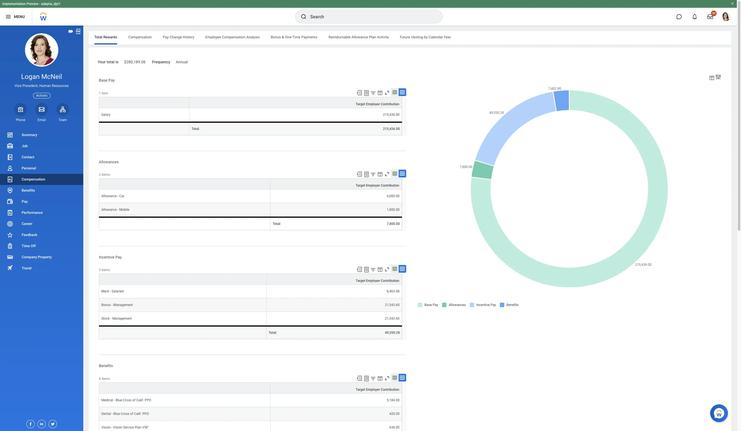 Task type: vqa. For each thing, say whether or not it's contained in the screenshot.
MENU Banner
yes



Task type: describe. For each thing, give the bounding box(es) containing it.
3
[[99, 268, 101, 272]]

cell for 7,800.00
[[99, 217, 271, 231]]

expand table image
[[400, 375, 405, 381]]

ppo for medical - blue cross of calif. ppo
[[145, 399, 151, 403]]

pay image
[[7, 198, 13, 205]]

ppo for dental - blue cross of calif. ppo
[[143, 412, 149, 416]]

- for allowance - car
[[118, 194, 119, 198]]

is
[[116, 60, 119, 64]]

vsp
[[142, 426, 149, 430]]

off
[[31, 244, 36, 248]]

resources
[[52, 84, 69, 88]]

compensation inside navigation pane region
[[22, 177, 45, 181]]

your total is
[[98, 60, 119, 64]]

travel
[[22, 266, 32, 270]]

performance link
[[0, 207, 83, 218]]

performance image
[[7, 210, 13, 216]]

items for allowances
[[102, 173, 110, 177]]

logan mcneil
[[21, 73, 62, 81]]

phone image
[[17, 106, 24, 113]]

employer for allowances
[[366, 184, 380, 188]]

career link
[[0, 218, 83, 230]]

target employer contribution for benefits
[[356, 388, 400, 392]]

toolbar for benefits
[[354, 374, 407, 383]]

contact image
[[7, 154, 13, 161]]

property
[[38, 255, 52, 259]]

fullscreen image
[[384, 267, 390, 273]]

by
[[424, 35, 428, 39]]

3 items
[[99, 268, 110, 272]]

pay right base
[[109, 78, 115, 82]]

select to filter grid data image for base pay
[[370, 90, 377, 96]]

reimbursable
[[329, 35, 351, 39]]

total: for 7,800.00
[[273, 222, 281, 226]]

email logan mcneil element
[[35, 118, 48, 122]]

linkedin image
[[38, 420, 44, 426]]

- for bonus - management
[[112, 303, 113, 307]]

target for incentive pay
[[356, 279, 366, 283]]

item
[[102, 91, 108, 95]]

employer for base pay
[[366, 102, 380, 106]]

profile logan mcneil image
[[722, 12, 731, 22]]

fullscreen image for allowances
[[384, 171, 390, 177]]

stock
[[101, 317, 110, 321]]

company property
[[22, 255, 52, 259]]

future vesting by calendar year
[[400, 35, 451, 39]]

president,
[[22, 84, 38, 88]]

2 vision from the left
[[113, 426, 122, 430]]

change
[[170, 35, 182, 39]]

select to filter grid data image for incentive pay
[[370, 267, 377, 273]]

2 horizontal spatial compensation
[[222, 35, 246, 39]]

420.00
[[390, 412, 400, 416]]

&
[[282, 35, 284, 39]]

1 horizontal spatial compensation
[[128, 35, 152, 39]]

expand table image for base
[[400, 89, 405, 95]]

logan
[[21, 73, 40, 81]]

target employer contribution button for allowances
[[271, 179, 402, 189]]

allowance - mobile
[[101, 208, 129, 212]]

stock - management
[[101, 317, 132, 321]]

email
[[38, 118, 46, 122]]

travel link
[[0, 263, 83, 274]]

contact link
[[0, 152, 83, 163]]

1 vertical spatial plan
[[135, 426, 141, 430]]

view printable version (pdf) image
[[75, 28, 81, 34]]

7,800.00
[[387, 222, 400, 226]]

salaried
[[112, 290, 124, 294]]

bonus & one-time payments
[[271, 35, 318, 39]]

30
[[713, 12, 716, 15]]

summary
[[22, 133, 37, 137]]

benefits image
[[7, 187, 13, 194]]

incentive
[[99, 255, 115, 259]]

$280,189.08
[[124, 60, 146, 64]]

215,436.00 for total:
[[383, 127, 400, 131]]

blue for medical
[[116, 399, 122, 403]]

base
[[99, 78, 108, 82]]

tag image
[[68, 28, 74, 34]]

list containing summary
[[0, 130, 83, 274]]

service
[[123, 426, 134, 430]]

employee
[[206, 35, 221, 39]]

twitter image
[[49, 420, 55, 427]]

human
[[39, 84, 51, 88]]

team logan mcneil element
[[56, 118, 69, 122]]

vice
[[15, 84, 22, 88]]

total
[[107, 60, 115, 64]]

30 button
[[705, 11, 717, 23]]

bonus for bonus - management
[[101, 303, 111, 307]]

toolbar for base pay
[[354, 88, 407, 97]]

total: for 49,550.28
[[269, 331, 277, 335]]

items for incentive pay
[[102, 268, 110, 272]]

year
[[444, 35, 451, 39]]

dental
[[101, 412, 111, 416]]

blue for dental
[[114, 412, 120, 416]]

incentive pay
[[99, 255, 122, 259]]

target employer contribution row for incentive pay
[[99, 274, 402, 285]]

cell for 215,436.00
[[99, 122, 189, 135]]

contribution for incentive pay
[[381, 279, 400, 283]]

inbox large image
[[708, 14, 714, 19]]

8 items
[[99, 377, 110, 381]]

employer for benefits
[[366, 388, 380, 392]]

menu button
[[0, 8, 32, 26]]

row containing medical - blue cross of calif. ppo
[[99, 394, 402, 408]]

phone
[[16, 118, 25, 122]]

2
[[99, 173, 101, 177]]

row containing allowance - car
[[99, 190, 402, 203]]

actions button
[[33, 93, 51, 99]]

performance
[[22, 211, 43, 215]]

search image
[[301, 13, 307, 20]]

2 row from the top
[[99, 122, 402, 135]]

annual
[[176, 60, 188, 64]]

compensation link
[[0, 174, 83, 185]]

personal image
[[7, 165, 13, 172]]

export to worksheets image for incentive pay
[[364, 267, 370, 273]]

rewards
[[103, 35, 117, 39]]

contact
[[22, 155, 34, 159]]

payments
[[302, 35, 318, 39]]

time off
[[22, 244, 36, 248]]

toolbar for incentive pay
[[354, 265, 407, 274]]

1 item
[[99, 91, 108, 95]]

benefits link
[[0, 185, 83, 196]]

one-
[[285, 35, 293, 39]]

total: for 215,436.00
[[192, 127, 200, 131]]

fullscreen image for base pay
[[384, 90, 390, 96]]

toolbar for allowances
[[354, 170, 407, 179]]

fullscreen image for benefits
[[384, 376, 390, 382]]

email button
[[35, 103, 48, 122]]

career
[[22, 222, 32, 226]]

select to filter grid data image for benefits
[[370, 376, 377, 382]]

preview
[[27, 2, 38, 6]]

cross for dental
[[121, 412, 129, 416]]

49,550.28
[[385, 331, 400, 335]]

target employer contribution row for allowances
[[99, 179, 402, 190]]

allowances
[[99, 160, 119, 164]]

pay link
[[0, 196, 83, 207]]

of for medical - blue cross of calif. ppo
[[132, 399, 136, 403]]

your
[[98, 60, 106, 64]]

- for allowance - mobile
[[118, 208, 119, 212]]

pay right incentive at the left of page
[[115, 255, 122, 259]]

expand table image for incentive
[[400, 266, 405, 272]]

export to excel image for benefits
[[357, 376, 363, 382]]

- for stock - management
[[111, 317, 112, 321]]

0 vertical spatial plan
[[369, 35, 376, 39]]

time inside tab list
[[293, 35, 301, 39]]

merit - salaried
[[101, 290, 124, 294]]

target employer contribution button for base pay
[[189, 97, 402, 108]]



Task type: locate. For each thing, give the bounding box(es) containing it.
3 export to worksheets image from the top
[[364, 267, 370, 273]]

export to worksheets image for benefits
[[364, 376, 370, 382]]

1 horizontal spatial time
[[293, 35, 301, 39]]

2 items from the top
[[102, 268, 110, 272]]

bonus inside tab list
[[271, 35, 281, 39]]

1 vertical spatial fullscreen image
[[384, 171, 390, 177]]

- left the service
[[111, 426, 112, 430]]

2 select to filter grid data image from the top
[[370, 267, 377, 273]]

personal
[[22, 166, 36, 170]]

0 vertical spatial export to excel image
[[357, 90, 363, 96]]

4 employer from the top
[[366, 388, 380, 392]]

of for dental - blue cross of calif. ppo
[[130, 412, 133, 416]]

1 vertical spatial bonus
[[101, 303, 111, 307]]

calif. for dental - blue cross of calif. ppo
[[134, 412, 142, 416]]

3 target employer contribution from the top
[[356, 279, 400, 283]]

2 vertical spatial items
[[102, 377, 110, 381]]

1 vertical spatial click to view/edit grid preferences image
[[377, 267, 384, 273]]

0 vertical spatial allowance
[[352, 35, 368, 39]]

management for bonus - management
[[113, 303, 133, 307]]

table image for incentive pay
[[392, 266, 398, 272]]

2 expand table image from the top
[[400, 171, 405, 177]]

management down bonus - management
[[112, 317, 132, 321]]

2 export to excel image from the top
[[357, 376, 363, 382]]

pay inside tab list
[[163, 35, 169, 39]]

2 click to view/edit grid preferences image from the top
[[377, 376, 384, 382]]

tab list
[[89, 31, 732, 44]]

1 target employer contribution from the top
[[356, 102, 400, 106]]

expand table image
[[400, 89, 405, 95], [400, 171, 405, 177], [400, 266, 405, 272]]

1 expand table image from the top
[[400, 89, 405, 95]]

company property link
[[0, 252, 83, 263]]

1 row from the top
[[99, 108, 402, 122]]

- left mobile
[[118, 208, 119, 212]]

benefits down compensation link
[[22, 188, 35, 193]]

pay inside list
[[22, 200, 28, 204]]

1 vertical spatial allowance
[[101, 194, 117, 198]]

4 contribution from the top
[[381, 388, 400, 392]]

target employer contribution for allowances
[[356, 184, 400, 188]]

3 contribution from the top
[[381, 279, 400, 283]]

1 table image from the top
[[392, 89, 398, 95]]

1 contribution from the top
[[381, 102, 400, 106]]

target employer contribution button for benefits
[[271, 383, 402, 394]]

export to excel image
[[357, 90, 363, 96], [357, 376, 363, 382]]

company
[[22, 255, 37, 259]]

implementation preview -   adeptai_dpt1
[[2, 2, 61, 6]]

21,543.60 down 6,463.08
[[385, 303, 400, 307]]

cell for 49,550.28
[[99, 326, 267, 339]]

ppo up dental - blue cross of calif. ppo
[[145, 399, 151, 403]]

- right stock
[[111, 317, 112, 321]]

table image for allowances
[[392, 171, 398, 177]]

select to filter grid data image
[[370, 90, 377, 96], [370, 267, 377, 273]]

1 vertical spatial ppo
[[143, 412, 149, 416]]

time off image
[[7, 243, 13, 250]]

target employer contribution for incentive pay
[[356, 279, 400, 283]]

1 vertical spatial time
[[22, 244, 30, 248]]

blue right medical
[[116, 399, 122, 403]]

items
[[102, 173, 110, 177], [102, 268, 110, 272], [102, 377, 110, 381]]

0 vertical spatial of
[[132, 399, 136, 403]]

- left car
[[118, 194, 119, 198]]

ppo up "vsp"
[[143, 412, 149, 416]]

target for benefits
[[356, 388, 366, 392]]

7 row from the top
[[99, 299, 402, 312]]

1 vertical spatial click to view/edit grid preferences image
[[377, 376, 384, 382]]

1 select to filter grid data image from the top
[[370, 172, 377, 177]]

compensation left analysis
[[222, 35, 246, 39]]

calendar
[[429, 35, 443, 39]]

vice president, human resources
[[15, 84, 69, 88]]

1 cell from the top
[[99, 122, 189, 135]]

row containing salary
[[99, 108, 402, 122]]

0 vertical spatial ppo
[[145, 399, 151, 403]]

0 horizontal spatial bonus
[[101, 303, 111, 307]]

1 vertical spatial calif.
[[134, 412, 142, 416]]

travel image
[[7, 265, 13, 271]]

1 vertical spatial items
[[102, 268, 110, 272]]

export to excel image for incentive pay
[[357, 267, 363, 273]]

1 export to excel image from the top
[[357, 90, 363, 96]]

0 vertical spatial select to filter grid data image
[[370, 172, 377, 177]]

21,543.60 for bonus - management
[[385, 303, 400, 307]]

list
[[0, 130, 83, 274]]

employer
[[366, 102, 380, 106], [366, 184, 380, 188], [366, 279, 380, 283], [366, 388, 380, 392]]

1 employer from the top
[[366, 102, 380, 106]]

feedback link
[[0, 230, 83, 241]]

3 employer from the top
[[366, 279, 380, 283]]

3 row from the top
[[99, 190, 402, 203]]

3 toolbar from the top
[[354, 265, 407, 274]]

- down merit - salaried
[[112, 303, 113, 307]]

0 vertical spatial 215,436.00
[[383, 113, 400, 117]]

click to view/edit grid preferences image for allowances
[[377, 171, 384, 177]]

medical - blue cross of calif. ppo
[[101, 399, 151, 403]]

notifications large image
[[693, 14, 698, 19]]

6,000.00
[[387, 194, 400, 198]]

mcneil
[[41, 73, 62, 81]]

calif.
[[136, 399, 144, 403], [134, 412, 142, 416]]

medical
[[101, 399, 113, 403]]

1 horizontal spatial plan
[[369, 35, 376, 39]]

select to filter grid data image
[[370, 172, 377, 177], [370, 376, 377, 382]]

vision - vision service plan vsp
[[101, 426, 149, 430]]

row containing dental - blue cross of calif. ppo
[[99, 408, 402, 421]]

row containing allowance - mobile
[[99, 203, 402, 217]]

select to filter grid data image for allowances
[[370, 172, 377, 177]]

1 vertical spatial 21,543.60
[[385, 317, 400, 321]]

row containing merit - salaried
[[99, 285, 402, 299]]

bonus - management
[[101, 303, 133, 307]]

implementation
[[2, 2, 26, 6]]

target employer contribution
[[356, 102, 400, 106], [356, 184, 400, 188], [356, 279, 400, 283], [356, 388, 400, 392]]

- right dental
[[112, 412, 113, 416]]

1 vertical spatial blue
[[114, 412, 120, 416]]

time inside 'link'
[[22, 244, 30, 248]]

6,463.08
[[387, 290, 400, 294]]

click to view/edit grid preferences image
[[377, 90, 384, 96], [377, 376, 384, 382]]

- right merit
[[110, 290, 111, 294]]

0 vertical spatial calif.
[[136, 399, 144, 403]]

export to worksheets image for base pay
[[364, 90, 370, 96]]

1 toolbar from the top
[[354, 88, 407, 97]]

0 vertical spatial fullscreen image
[[384, 90, 390, 96]]

1 target from the top
[[356, 102, 366, 106]]

bonus up stock
[[101, 303, 111, 307]]

activity
[[377, 35, 389, 39]]

of up dental - blue cross of calif. ppo
[[132, 399, 136, 403]]

pay up performance
[[22, 200, 28, 204]]

2 vertical spatial expand table image
[[400, 266, 405, 272]]

0 horizontal spatial benefits
[[22, 188, 35, 193]]

- for dental - blue cross of calif. ppo
[[112, 412, 113, 416]]

0 vertical spatial click to view/edit grid preferences image
[[377, 90, 384, 96]]

career image
[[7, 221, 13, 227]]

1,800.00
[[387, 208, 400, 212]]

fullscreen image
[[384, 90, 390, 96], [384, 171, 390, 177], [384, 376, 390, 382]]

calif. up dental - blue cross of calif. ppo
[[136, 399, 144, 403]]

10 row from the top
[[99, 394, 402, 408]]

time left payments
[[293, 35, 301, 39]]

1 export to excel image from the top
[[357, 171, 363, 177]]

feedback image
[[7, 232, 13, 238]]

facebook image
[[27, 420, 33, 427]]

items right "3" at the left
[[102, 268, 110, 272]]

cross for medical
[[123, 399, 132, 403]]

0 vertical spatial select to filter grid data image
[[370, 90, 377, 96]]

management down "salaried"
[[113, 303, 133, 307]]

1 vertical spatial management
[[112, 317, 132, 321]]

export to worksheets image for allowances
[[364, 171, 370, 178]]

toolbar
[[354, 88, 407, 97], [354, 170, 407, 179], [354, 265, 407, 274], [354, 374, 407, 383]]

0 horizontal spatial vision
[[101, 426, 111, 430]]

tab list containing total rewards
[[89, 31, 732, 44]]

cross up vision - vision service plan vsp
[[121, 412, 129, 416]]

0 vertical spatial total:
[[192, 127, 200, 131]]

allowance - car
[[101, 194, 124, 198]]

3 table image from the top
[[392, 266, 398, 272]]

1 215,436.00 from the top
[[383, 113, 400, 117]]

0 vertical spatial export to excel image
[[357, 171, 363, 177]]

bonus for bonus & one-time payments
[[271, 35, 281, 39]]

2 vertical spatial allowance
[[101, 208, 117, 212]]

frequency
[[152, 60, 170, 64]]

target employer contribution row
[[99, 97, 402, 108], [99, 179, 402, 190], [99, 274, 402, 285], [99, 383, 402, 394]]

contribution
[[381, 102, 400, 106], [381, 184, 400, 188], [381, 279, 400, 283], [381, 388, 400, 392]]

future
[[400, 35, 411, 39]]

navigation pane region
[[0, 26, 83, 431]]

employer for incentive pay
[[366, 279, 380, 283]]

total rewards
[[94, 35, 117, 39]]

0 vertical spatial items
[[102, 173, 110, 177]]

0 horizontal spatial plan
[[135, 426, 141, 430]]

0 vertical spatial 21,543.60
[[385, 303, 400, 307]]

0 vertical spatial benefits
[[22, 188, 35, 193]]

vesting
[[411, 35, 423, 39]]

1 export to worksheets image from the top
[[364, 90, 370, 96]]

2 target employer contribution from the top
[[356, 184, 400, 188]]

8 row from the top
[[99, 312, 402, 326]]

1 vertical spatial total:
[[273, 222, 281, 226]]

feedback
[[22, 233, 37, 237]]

click to view/edit grid preferences image for benefits
[[377, 376, 384, 382]]

12 row from the top
[[99, 421, 402, 431]]

configure and view chart data image
[[716, 74, 722, 80], [710, 75, 716, 81]]

0 vertical spatial blue
[[116, 399, 122, 403]]

2 vertical spatial cell
[[99, 326, 267, 339]]

actions
[[36, 94, 47, 97]]

- right preview
[[39, 2, 40, 6]]

plan left activity
[[369, 35, 376, 39]]

job image
[[7, 143, 13, 150]]

3 items from the top
[[102, 377, 110, 381]]

base pay
[[99, 78, 115, 82]]

row containing stock - management
[[99, 312, 402, 326]]

3 fullscreen image from the top
[[384, 376, 390, 382]]

of
[[132, 399, 136, 403], [130, 412, 133, 416]]

1
[[99, 91, 101, 95]]

table image for base pay
[[392, 89, 398, 95]]

0 vertical spatial management
[[113, 303, 133, 307]]

contribution for allowances
[[381, 184, 400, 188]]

- right medical
[[114, 399, 115, 403]]

export to excel image for allowances
[[357, 171, 363, 177]]

target employer contribution row for base pay
[[99, 97, 402, 108]]

target employer contribution for base pay
[[356, 102, 400, 106]]

export to worksheets image
[[364, 90, 370, 96], [364, 171, 370, 178], [364, 267, 370, 273], [364, 376, 370, 382]]

export to excel image
[[357, 171, 363, 177], [357, 267, 363, 273]]

calif. down the "medical - blue cross of calif. ppo"
[[134, 412, 142, 416]]

1 vertical spatial select to filter grid data image
[[370, 267, 377, 273]]

cross up dental - blue cross of calif. ppo
[[123, 399, 132, 403]]

phone button
[[14, 103, 27, 122]]

1 target employer contribution row from the top
[[99, 97, 402, 108]]

view team image
[[59, 106, 66, 113]]

2 215,436.00 from the top
[[383, 127, 400, 131]]

21,543.60
[[385, 303, 400, 307], [385, 317, 400, 321]]

pay left change at left top
[[163, 35, 169, 39]]

2 vertical spatial total:
[[269, 331, 277, 335]]

- for medical - blue cross of calif. ppo
[[114, 399, 115, 403]]

dental - blue cross of calif. ppo
[[101, 412, 149, 416]]

allowance left car
[[101, 194, 117, 198]]

636.00
[[390, 426, 400, 430]]

2 select to filter grid data image from the top
[[370, 376, 377, 382]]

pay change history
[[163, 35, 194, 39]]

compensation image
[[7, 176, 13, 183]]

0 horizontal spatial time
[[22, 244, 30, 248]]

2 export to excel image from the top
[[357, 267, 363, 273]]

1 select to filter grid data image from the top
[[370, 90, 377, 96]]

cell
[[99, 122, 189, 135], [99, 217, 271, 231], [99, 326, 267, 339]]

time left off
[[22, 244, 30, 248]]

allowance for allowance - mobile
[[101, 208, 117, 212]]

2 vertical spatial fullscreen image
[[384, 376, 390, 382]]

4 target from the top
[[356, 388, 366, 392]]

215,436.00 for salary
[[383, 113, 400, 117]]

your total is element
[[124, 56, 146, 65]]

items right 8
[[102, 377, 110, 381]]

allowance down allowance - car
[[101, 208, 117, 212]]

allowance for allowance - car
[[101, 194, 117, 198]]

bonus left &
[[271, 35, 281, 39]]

4 toolbar from the top
[[354, 374, 407, 383]]

1 fullscreen image from the top
[[384, 90, 390, 96]]

1 vertical spatial cross
[[121, 412, 129, 416]]

reimbursable allowance plan activity
[[329, 35, 389, 39]]

0 vertical spatial bonus
[[271, 35, 281, 39]]

21,543.60 up 49,550.28
[[385, 317, 400, 321]]

2 employer from the top
[[366, 184, 380, 188]]

target for allowances
[[356, 184, 366, 188]]

1 horizontal spatial benefits
[[99, 364, 113, 368]]

9 row from the top
[[99, 326, 402, 339]]

2 click to view/edit grid preferences image from the top
[[377, 267, 384, 273]]

0 horizontal spatial compensation
[[22, 177, 45, 181]]

items right '2'
[[102, 173, 110, 177]]

target employer contribution button for incentive pay
[[267, 274, 402, 285]]

2 table image from the top
[[392, 171, 398, 177]]

-
[[39, 2, 40, 6], [118, 194, 119, 198], [118, 208, 119, 212], [110, 290, 111, 294], [112, 303, 113, 307], [111, 317, 112, 321], [114, 399, 115, 403], [112, 412, 113, 416], [111, 426, 112, 430]]

1 vision from the left
[[101, 426, 111, 430]]

table image for benefits
[[392, 375, 398, 381]]

2 contribution from the top
[[381, 184, 400, 188]]

1 click to view/edit grid preferences image from the top
[[377, 171, 384, 177]]

total
[[94, 35, 102, 39]]

1 vertical spatial expand table image
[[400, 171, 405, 177]]

adeptai_dpt1
[[41, 2, 61, 6]]

compensation
[[128, 35, 152, 39], [222, 35, 246, 39], [22, 177, 45, 181]]

6 row from the top
[[99, 285, 402, 299]]

0 vertical spatial cross
[[123, 399, 132, 403]]

benefits up 8 items
[[99, 364, 113, 368]]

plan left "vsp"
[[135, 426, 141, 430]]

team link
[[56, 103, 69, 122]]

team
[[59, 118, 67, 122]]

1 horizontal spatial vision
[[113, 426, 122, 430]]

merit
[[101, 290, 109, 294]]

allowance
[[352, 35, 368, 39], [101, 194, 117, 198], [101, 208, 117, 212]]

4 row from the top
[[99, 203, 402, 217]]

contribution for benefits
[[381, 388, 400, 392]]

- for merit - salaried
[[110, 290, 111, 294]]

- for vision - vision service plan vsp
[[111, 426, 112, 430]]

blue right dental
[[114, 412, 120, 416]]

target employer contribution row for benefits
[[99, 383, 402, 394]]

0 vertical spatial expand table image
[[400, 89, 405, 95]]

row containing bonus - management
[[99, 299, 402, 312]]

job
[[22, 144, 28, 148]]

3 cell from the top
[[99, 326, 267, 339]]

1 vertical spatial of
[[130, 412, 133, 416]]

1 vertical spatial select to filter grid data image
[[370, 376, 377, 382]]

blue
[[116, 399, 122, 403], [114, 412, 120, 416]]

close environment banner image
[[731, 2, 735, 5]]

2 items
[[99, 173, 110, 177]]

mobile
[[119, 208, 129, 212]]

summary image
[[7, 132, 13, 138]]

1 vertical spatial export to excel image
[[357, 267, 363, 273]]

1 vertical spatial 215,436.00
[[383, 127, 400, 131]]

Search Workday  search field
[[311, 11, 431, 23]]

mail image
[[38, 106, 45, 113]]

bonus inside row
[[101, 303, 111, 307]]

215,436.00
[[383, 113, 400, 117], [383, 127, 400, 131]]

2 21,543.60 from the top
[[385, 317, 400, 321]]

management for stock - management
[[112, 317, 132, 321]]

4 target employer contribution row from the top
[[99, 383, 402, 394]]

1 horizontal spatial bonus
[[271, 35, 281, 39]]

2 target employer contribution row from the top
[[99, 179, 402, 190]]

employee compensation analysis
[[206, 35, 260, 39]]

4 target employer contribution from the top
[[356, 388, 400, 392]]

0 vertical spatial time
[[293, 35, 301, 39]]

1 click to view/edit grid preferences image from the top
[[377, 90, 384, 96]]

menu
[[14, 14, 25, 19]]

of up the service
[[130, 412, 133, 416]]

2 toolbar from the top
[[354, 170, 407, 179]]

8
[[99, 377, 101, 381]]

1 vertical spatial benefits
[[99, 364, 113, 368]]

time off link
[[0, 241, 83, 252]]

1 vertical spatial export to excel image
[[357, 376, 363, 382]]

3 target from the top
[[356, 279, 366, 283]]

click to view/edit grid preferences image
[[377, 171, 384, 177], [377, 267, 384, 273]]

bonus
[[271, 35, 281, 39], [101, 303, 111, 307]]

2 target from the top
[[356, 184, 366, 188]]

2 export to worksheets image from the top
[[364, 171, 370, 178]]

compensation down personal
[[22, 177, 45, 181]]

5 row from the top
[[99, 217, 402, 231]]

3 target employer contribution row from the top
[[99, 274, 402, 285]]

1 items from the top
[[102, 173, 110, 177]]

allowance inside tab list
[[352, 35, 368, 39]]

21,543.60 for stock - management
[[385, 317, 400, 321]]

benefits inside navigation pane region
[[22, 188, 35, 193]]

vision left the service
[[113, 426, 122, 430]]

history
[[183, 35, 194, 39]]

2 cell from the top
[[99, 217, 271, 231]]

row containing vision - vision service plan vsp
[[99, 421, 402, 431]]

menu banner
[[0, 0, 738, 26]]

contribution for base pay
[[381, 102, 400, 106]]

table image
[[392, 89, 398, 95], [392, 171, 398, 177], [392, 266, 398, 272], [392, 375, 398, 381]]

phone logan mcneil element
[[14, 118, 27, 122]]

click to view/edit grid preferences image for base pay
[[377, 90, 384, 96]]

click to view/edit grid preferences image for incentive pay
[[377, 267, 384, 273]]

allowance right reimbursable
[[352, 35, 368, 39]]

2 fullscreen image from the top
[[384, 171, 390, 177]]

1 vertical spatial cell
[[99, 217, 271, 231]]

time
[[293, 35, 301, 39], [22, 244, 30, 248]]

vision down dental
[[101, 426, 111, 430]]

personal link
[[0, 163, 83, 174]]

row
[[99, 108, 402, 122], [99, 122, 402, 135], [99, 190, 402, 203], [99, 203, 402, 217], [99, 217, 402, 231], [99, 285, 402, 299], [99, 299, 402, 312], [99, 312, 402, 326], [99, 326, 402, 339], [99, 394, 402, 408], [99, 408, 402, 421], [99, 421, 402, 431]]

export to excel image for base pay
[[357, 90, 363, 96]]

11 row from the top
[[99, 408, 402, 421]]

- inside menu banner
[[39, 2, 40, 6]]

analysis
[[246, 35, 260, 39]]

justify image
[[5, 13, 12, 20]]

compensation up your total is element
[[128, 35, 152, 39]]

benefits
[[22, 188, 35, 193], [99, 364, 113, 368]]

3 expand table image from the top
[[400, 266, 405, 272]]

5,184.00
[[387, 399, 400, 403]]

items for benefits
[[102, 377, 110, 381]]

calif. for medical - blue cross of calif. ppo
[[136, 399, 144, 403]]

0 vertical spatial cell
[[99, 122, 189, 135]]

4 table image from the top
[[392, 375, 398, 381]]

target for base pay
[[356, 102, 366, 106]]

4 export to worksheets image from the top
[[364, 376, 370, 382]]

frequency element
[[176, 56, 188, 65]]

company property image
[[7, 254, 13, 261]]

0 vertical spatial click to view/edit grid preferences image
[[377, 171, 384, 177]]

1 21,543.60 from the top
[[385, 303, 400, 307]]



